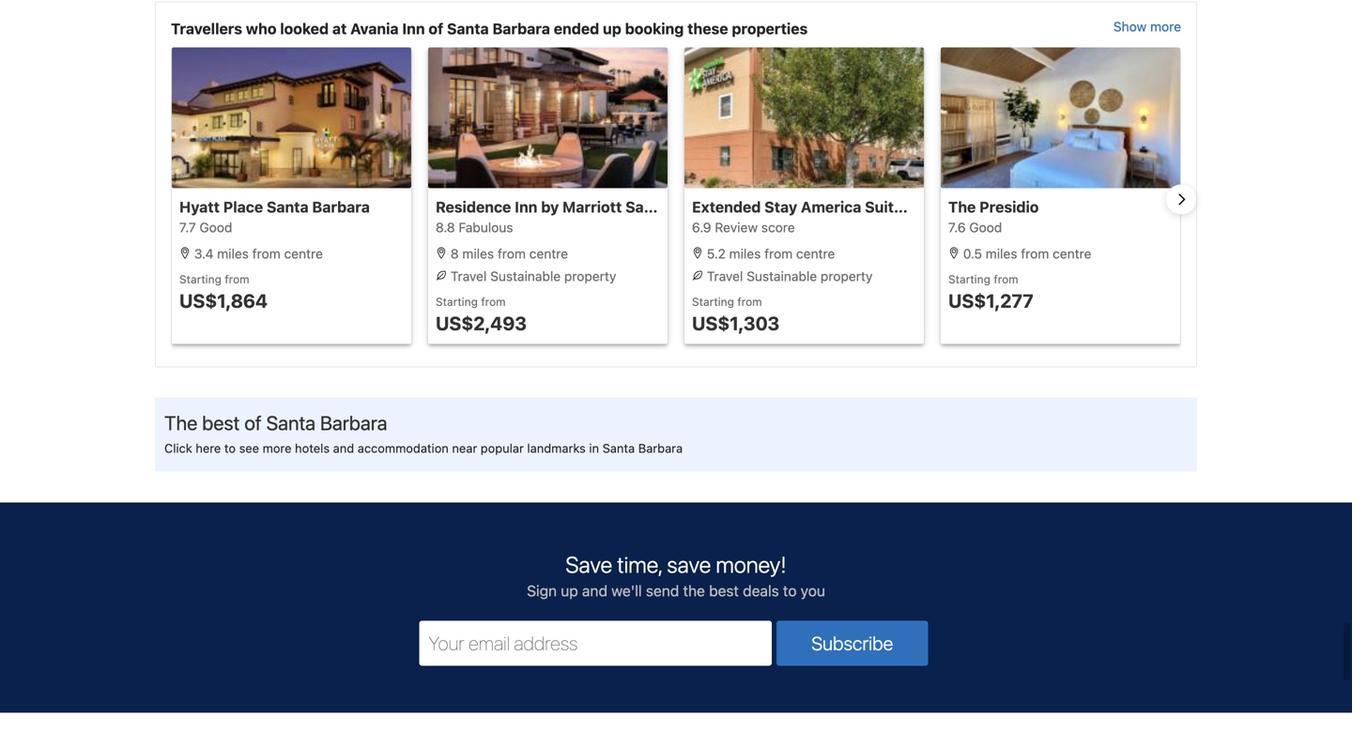 Task type: describe. For each thing, give the bounding box(es) containing it.
miles for the
[[986, 246, 1018, 262]]

properties
[[732, 20, 808, 38]]

to inside the best of santa barbara click here to see more hotels and accommodation near popular landmarks in santa barbara
[[224, 442, 236, 456]]

save time, save money! sign up and we'll send the best deals to you
[[527, 552, 826, 600]]

show
[[1114, 19, 1147, 34]]

2 - from the left
[[1032, 198, 1039, 216]]

from inside starting from us$1,277
[[994, 273, 1019, 286]]

starting from us$2,493
[[436, 295, 527, 334]]

accommodation
[[358, 442, 449, 456]]

travellers
[[171, 20, 242, 38]]

0.5
[[964, 246, 983, 262]]

and inside save time, save money! sign up and we'll send the best deals to you
[[582, 582, 608, 600]]

these
[[688, 20, 729, 38]]

region containing us$1,864
[[156, 47, 1197, 352]]

suites
[[865, 198, 911, 216]]

extended
[[692, 198, 761, 216]]

travel for us$1,303
[[707, 269, 743, 284]]

best inside save time, save money! sign up and we'll send the best deals to you
[[709, 582, 739, 600]]

santa inside hyatt place santa barbara 7.7 good
[[267, 198, 309, 216]]

sustainable for us$2,493
[[490, 269, 561, 284]]

from down hyatt place santa barbara 7.7 good
[[252, 246, 281, 262]]

show more link
[[1114, 17, 1182, 40]]

we'll
[[612, 582, 642, 600]]

santa inside extended stay america suites - santa barbara - calle real 6.9 review score
[[925, 198, 967, 216]]

score
[[762, 220, 795, 235]]

money!
[[716, 552, 787, 578]]

real
[[1083, 198, 1114, 216]]

starting for us$1,864
[[179, 273, 222, 286]]

5.2
[[707, 246, 726, 262]]

residence inn by marriott santa barbara goleta 8.8 fabulous
[[436, 198, 780, 235]]

sign
[[527, 582, 557, 600]]

from down 8.8 fabulous
[[498, 246, 526, 262]]

deals
[[743, 582, 779, 600]]

click
[[164, 442, 192, 456]]

starting from us$1,303
[[692, 295, 780, 334]]

barbara inside extended stay america suites - santa barbara - calle real 6.9 review score
[[971, 198, 1028, 216]]

from inside starting from us$1,303
[[738, 295, 762, 309]]

place
[[223, 198, 263, 216]]

travel sustainable property for us$1,303
[[704, 269, 873, 284]]

travel for us$2,493
[[451, 269, 487, 284]]

you
[[801, 582, 826, 600]]

the best of santa barbara click here to see more hotels and accommodation near popular landmarks in santa barbara
[[164, 411, 683, 456]]

3.4
[[194, 246, 214, 262]]

near
[[452, 442, 477, 456]]

miles for residence
[[462, 246, 494, 262]]

booking
[[625, 20, 684, 38]]

7.7 good
[[179, 220, 232, 235]]

starting for us$2,493
[[436, 295, 478, 309]]

residence
[[436, 198, 511, 216]]

3.4 miles from centre
[[191, 246, 323, 262]]

from down 'score'
[[765, 246, 793, 262]]

stay
[[765, 198, 798, 216]]

time,
[[617, 552, 662, 578]]

by
[[541, 198, 559, 216]]

miles for extended
[[730, 246, 761, 262]]

0 vertical spatial up
[[603, 20, 622, 38]]

the
[[683, 582, 705, 600]]

calle
[[1043, 198, 1079, 216]]

centre for barbara
[[284, 246, 323, 262]]

us$1,303
[[692, 312, 780, 334]]

send
[[646, 582, 679, 600]]

us$2,493
[[436, 312, 527, 334]]

us$1,864
[[179, 290, 268, 312]]

more inside the best of santa barbara click here to see more hotels and accommodation near popular landmarks in santa barbara
[[263, 442, 292, 456]]

at
[[332, 20, 347, 38]]



Task type: locate. For each thing, give the bounding box(es) containing it.
the up click
[[164, 411, 198, 435]]

- right suites
[[915, 198, 922, 216]]

6.9 review
[[692, 220, 758, 235]]

property for us$2,493
[[564, 269, 617, 284]]

0 vertical spatial and
[[333, 442, 354, 456]]

inn right avania
[[402, 20, 425, 38]]

landmarks
[[527, 442, 586, 456]]

8.8 fabulous
[[436, 220, 513, 235]]

starting inside 'starting from us$2,493'
[[436, 295, 478, 309]]

8 miles from centre
[[447, 246, 568, 262]]

centre down by
[[530, 246, 568, 262]]

0 horizontal spatial inn
[[402, 20, 425, 38]]

1 miles from the left
[[217, 246, 249, 262]]

0.5 miles from centre
[[960, 246, 1092, 262]]

0 vertical spatial best
[[202, 411, 240, 435]]

starting for us$1,277
[[949, 273, 991, 286]]

looked
[[280, 20, 329, 38]]

1 - from the left
[[915, 198, 922, 216]]

up right sign
[[561, 582, 578, 600]]

from up us$2,493
[[481, 295, 506, 309]]

santa right marriott
[[626, 198, 668, 216]]

in
[[589, 442, 599, 456]]

2 travel from the left
[[707, 269, 743, 284]]

1 horizontal spatial travel
[[707, 269, 743, 284]]

the for the best of santa barbara
[[164, 411, 198, 435]]

1 horizontal spatial travel sustainable property
[[704, 269, 873, 284]]

starting inside starting from us$1,277
[[949, 273, 991, 286]]

1 horizontal spatial the
[[949, 198, 976, 216]]

starting from us$1,277
[[949, 273, 1034, 312]]

2 miles from the left
[[462, 246, 494, 262]]

1 horizontal spatial sustainable
[[747, 269, 817, 284]]

centre
[[284, 246, 323, 262], [530, 246, 568, 262], [797, 246, 835, 262], [1053, 246, 1092, 262]]

2 sustainable from the left
[[747, 269, 817, 284]]

sustainable for us$1,303
[[747, 269, 817, 284]]

best
[[202, 411, 240, 435], [709, 582, 739, 600]]

starting down 0.5
[[949, 273, 991, 286]]

to left you
[[783, 582, 797, 600]]

starting down 3.4
[[179, 273, 222, 286]]

centre down america
[[797, 246, 835, 262]]

1 vertical spatial of
[[244, 411, 262, 435]]

see
[[239, 442, 259, 456]]

santa up hotels
[[266, 411, 316, 435]]

the for the presidio
[[949, 198, 976, 216]]

from up us$1,277 at right
[[994, 273, 1019, 286]]

1 horizontal spatial and
[[582, 582, 608, 600]]

1 vertical spatial the
[[164, 411, 198, 435]]

0 horizontal spatial and
[[333, 442, 354, 456]]

0 vertical spatial more
[[1151, 19, 1182, 34]]

1 vertical spatial to
[[783, 582, 797, 600]]

up inside save time, save money! sign up and we'll send the best deals to you
[[561, 582, 578, 600]]

Your email address email field
[[419, 621, 772, 667]]

travel down the 8
[[451, 269, 487, 284]]

1 horizontal spatial up
[[603, 20, 622, 38]]

0 horizontal spatial best
[[202, 411, 240, 435]]

starting up us$1,303 at the top right
[[692, 295, 735, 309]]

of right avania
[[429, 20, 444, 38]]

0 horizontal spatial the
[[164, 411, 198, 435]]

1 horizontal spatial best
[[709, 582, 739, 600]]

1 horizontal spatial -
[[1032, 198, 1039, 216]]

2 travel sustainable property from the left
[[704, 269, 873, 284]]

centre down hyatt place santa barbara 7.7 good
[[284, 246, 323, 262]]

4 centre from the left
[[1053, 246, 1092, 262]]

and inside the best of santa barbara click here to see more hotels and accommodation near popular landmarks in santa barbara
[[333, 442, 354, 456]]

from inside 'starting from us$1,864'
[[225, 273, 249, 286]]

1 horizontal spatial of
[[429, 20, 444, 38]]

3 miles from the left
[[730, 246, 761, 262]]

to left see
[[224, 442, 236, 456]]

more inside show more link
[[1151, 19, 1182, 34]]

0 horizontal spatial property
[[564, 269, 617, 284]]

more right show
[[1151, 19, 1182, 34]]

1 horizontal spatial inn
[[515, 198, 538, 216]]

5.2 miles from centre
[[704, 246, 835, 262]]

ended
[[554, 20, 600, 38]]

starting inside starting from us$1,303
[[692, 295, 735, 309]]

miles right the 8
[[462, 246, 494, 262]]

the presidio 7.6 good
[[949, 198, 1039, 235]]

barbara inside hyatt place santa barbara 7.7 good
[[312, 198, 370, 216]]

travel
[[451, 269, 487, 284], [707, 269, 743, 284]]

0 horizontal spatial to
[[224, 442, 236, 456]]

starting inside 'starting from us$1,864'
[[179, 273, 222, 286]]

1 travel from the left
[[451, 269, 487, 284]]

1 vertical spatial and
[[582, 582, 608, 600]]

of up see
[[244, 411, 262, 435]]

1 vertical spatial up
[[561, 582, 578, 600]]

the inside the presidio 7.6 good
[[949, 198, 976, 216]]

from inside 'starting from us$2,493'
[[481, 295, 506, 309]]

travel sustainable property for us$2,493
[[447, 269, 617, 284]]

more
[[1151, 19, 1182, 34], [263, 442, 292, 456]]

us$1,277
[[949, 290, 1034, 312]]

the inside the best of santa barbara click here to see more hotels and accommodation near popular landmarks in santa barbara
[[164, 411, 198, 435]]

the
[[949, 198, 976, 216], [164, 411, 198, 435]]

1 vertical spatial best
[[709, 582, 739, 600]]

subscribe button
[[777, 621, 929, 667]]

1 sustainable from the left
[[490, 269, 561, 284]]

who
[[246, 20, 277, 38]]

hyatt place santa barbara 7.7 good
[[179, 198, 370, 235]]

0 horizontal spatial travel
[[451, 269, 487, 284]]

centre for marriott
[[530, 246, 568, 262]]

2 property from the left
[[821, 269, 873, 284]]

0 horizontal spatial of
[[244, 411, 262, 435]]

travellers who looked at avania inn of santa barbara ended up booking these properties
[[171, 20, 808, 38]]

santa right in
[[603, 442, 635, 456]]

miles for hyatt
[[217, 246, 249, 262]]

centre down "calle"
[[1053, 246, 1092, 262]]

extended stay america suites - santa barbara - calle real 6.9 review score
[[692, 198, 1114, 235]]

property down america
[[821, 269, 873, 284]]

santa
[[447, 20, 489, 38], [267, 198, 309, 216], [626, 198, 668, 216], [925, 198, 967, 216], [266, 411, 316, 435], [603, 442, 635, 456]]

1 horizontal spatial property
[[821, 269, 873, 284]]

from down "calle"
[[1021, 246, 1050, 262]]

from
[[252, 246, 281, 262], [498, 246, 526, 262], [765, 246, 793, 262], [1021, 246, 1050, 262], [225, 273, 249, 286], [994, 273, 1019, 286], [481, 295, 506, 309], [738, 295, 762, 309]]

2 centre from the left
[[530, 246, 568, 262]]

save
[[667, 552, 711, 578]]

travel sustainable property down 8 miles from centre
[[447, 269, 617, 284]]

travel sustainable property down the 5.2 miles from centre
[[704, 269, 873, 284]]

presidio
[[980, 198, 1039, 216]]

goleta
[[732, 198, 780, 216]]

miles right 3.4
[[217, 246, 249, 262]]

the up the 7.6 good
[[949, 198, 976, 216]]

and
[[333, 442, 354, 456], [582, 582, 608, 600]]

marriott
[[563, 198, 622, 216]]

0 horizontal spatial up
[[561, 582, 578, 600]]

0 horizontal spatial more
[[263, 442, 292, 456]]

santa right avania
[[447, 20, 489, 38]]

0 vertical spatial the
[[949, 198, 976, 216]]

here
[[196, 442, 221, 456]]

from up us$1,864
[[225, 273, 249, 286]]

1 horizontal spatial more
[[1151, 19, 1182, 34]]

and down save
[[582, 582, 608, 600]]

sustainable down the 5.2 miles from centre
[[747, 269, 817, 284]]

and right hotels
[[333, 442, 354, 456]]

- left "calle"
[[1032, 198, 1039, 216]]

hyatt
[[179, 198, 220, 216]]

0 horizontal spatial sustainable
[[490, 269, 561, 284]]

1 vertical spatial more
[[263, 442, 292, 456]]

santa up the 7.6 good
[[925, 198, 967, 216]]

up right ended
[[603, 20, 622, 38]]

1 centre from the left
[[284, 246, 323, 262]]

avania
[[351, 20, 399, 38]]

1 vertical spatial inn
[[515, 198, 538, 216]]

santa right place
[[267, 198, 309, 216]]

property
[[564, 269, 617, 284], [821, 269, 873, 284]]

1 horizontal spatial to
[[783, 582, 797, 600]]

travel sustainable property
[[447, 269, 617, 284], [704, 269, 873, 284]]

1 property from the left
[[564, 269, 617, 284]]

property down residence inn by marriott santa barbara goleta 8.8 fabulous
[[564, 269, 617, 284]]

-
[[915, 198, 922, 216], [1032, 198, 1039, 216]]

miles right 0.5
[[986, 246, 1018, 262]]

0 horizontal spatial travel sustainable property
[[447, 269, 617, 284]]

america
[[801, 198, 862, 216]]

sustainable down 8 miles from centre
[[490, 269, 561, 284]]

7.6 good
[[949, 220, 1003, 235]]

0 vertical spatial to
[[224, 442, 236, 456]]

0 vertical spatial inn
[[402, 20, 425, 38]]

inn inside residence inn by marriott santa barbara goleta 8.8 fabulous
[[515, 198, 538, 216]]

best inside the best of santa barbara click here to see more hotels and accommodation near popular landmarks in santa barbara
[[202, 411, 240, 435]]

starting from us$1,864
[[179, 273, 268, 312]]

popular
[[481, 442, 524, 456]]

barbara inside residence inn by marriott santa barbara goleta 8.8 fabulous
[[671, 198, 729, 216]]

inn
[[402, 20, 425, 38], [515, 198, 538, 216]]

of
[[429, 20, 444, 38], [244, 411, 262, 435]]

show more
[[1114, 19, 1182, 34]]

3 centre from the left
[[797, 246, 835, 262]]

sustainable
[[490, 269, 561, 284], [747, 269, 817, 284]]

of inside the best of santa barbara click here to see more hotels and accommodation near popular landmarks in santa barbara
[[244, 411, 262, 435]]

save
[[566, 552, 613, 578]]

1 travel sustainable property from the left
[[447, 269, 617, 284]]

8
[[451, 246, 459, 262]]

0 horizontal spatial -
[[915, 198, 922, 216]]

centre for suites
[[797, 246, 835, 262]]

best right "the"
[[709, 582, 739, 600]]

starting up us$2,493
[[436, 295, 478, 309]]

to inside save time, save money! sign up and we'll send the best deals to you
[[783, 582, 797, 600]]

hotels
[[295, 442, 330, 456]]

0 vertical spatial of
[[429, 20, 444, 38]]

property for us$1,303
[[821, 269, 873, 284]]

miles right 5.2
[[730, 246, 761, 262]]

inn left by
[[515, 198, 538, 216]]

from up us$1,303 at the top right
[[738, 295, 762, 309]]

best up here
[[202, 411, 240, 435]]

travel down 5.2
[[707, 269, 743, 284]]

santa inside residence inn by marriott santa barbara goleta 8.8 fabulous
[[626, 198, 668, 216]]

subscribe
[[812, 633, 894, 655]]

miles
[[217, 246, 249, 262], [462, 246, 494, 262], [730, 246, 761, 262], [986, 246, 1018, 262]]

starting for us$1,303
[[692, 295, 735, 309]]

starting
[[179, 273, 222, 286], [949, 273, 991, 286], [436, 295, 478, 309], [692, 295, 735, 309]]

more right see
[[263, 442, 292, 456]]

barbara
[[493, 20, 550, 38], [312, 198, 370, 216], [671, 198, 729, 216], [971, 198, 1028, 216], [320, 411, 388, 435], [639, 442, 683, 456]]

up
[[603, 20, 622, 38], [561, 582, 578, 600]]

to
[[224, 442, 236, 456], [783, 582, 797, 600]]

region
[[156, 47, 1197, 352]]

4 miles from the left
[[986, 246, 1018, 262]]



Task type: vqa. For each thing, say whether or not it's contained in the screenshot.
apartments for Athens
no



